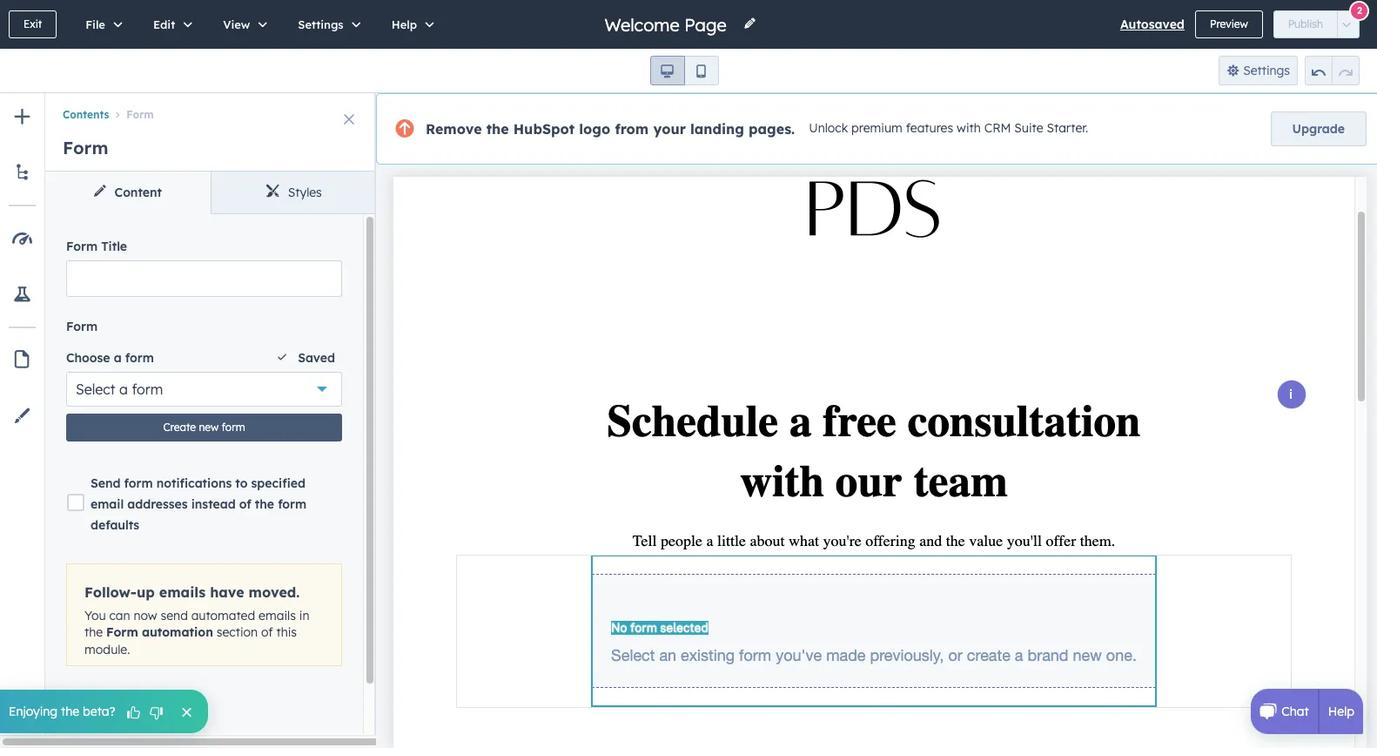Task type: locate. For each thing, give the bounding box(es) containing it.
preview
[[1211, 17, 1249, 30]]

navigation
[[45, 93, 376, 125]]

choose
[[66, 350, 110, 365]]

select
[[76, 380, 115, 398]]

follow-up emails have moved.
[[84, 583, 300, 601]]

settings
[[298, 17, 344, 31], [1244, 63, 1291, 78]]

you
[[84, 608, 106, 623]]

group up your at top
[[650, 56, 719, 85]]

section
[[217, 625, 258, 640]]

this
[[276, 625, 297, 640]]

instead
[[191, 496, 236, 512]]

None text field
[[66, 261, 342, 297]]

help button
[[373, 0, 447, 49]]

the left beta?
[[61, 704, 79, 719]]

unlock premium features with crm suite starter.
[[809, 120, 1089, 136]]

form right contents
[[127, 108, 154, 121]]

emails up this
[[259, 608, 296, 623]]

0 horizontal spatial settings
[[298, 17, 344, 31]]

from
[[615, 120, 649, 138]]

emails up send
[[159, 583, 206, 601]]

chat
[[1282, 704, 1310, 719]]

form automation
[[106, 625, 213, 640]]

help
[[392, 17, 417, 31], [1329, 704, 1355, 719]]

unlock
[[809, 120, 848, 136]]

form right new in the left of the page
[[222, 420, 245, 433]]

None field
[[603, 13, 733, 36]]

upgrade
[[1293, 121, 1346, 137]]

create
[[163, 420, 196, 433]]

form up select a form
[[125, 350, 154, 365]]

form
[[125, 350, 154, 365], [132, 380, 163, 398], [222, 420, 245, 433], [124, 475, 153, 491], [278, 496, 307, 512]]

0 horizontal spatial of
[[239, 496, 251, 512]]

settings right view button
[[298, 17, 344, 31]]

automated
[[191, 608, 255, 623]]

0 vertical spatial settings button
[[280, 0, 373, 49]]

remove
[[426, 120, 482, 138]]

edit
[[153, 17, 175, 31]]

1 vertical spatial emails
[[259, 608, 296, 623]]

form
[[127, 108, 154, 121], [63, 137, 108, 159], [66, 239, 98, 255], [66, 318, 98, 334], [106, 625, 138, 640]]

1 vertical spatial settings button
[[1219, 56, 1299, 85]]

1 horizontal spatial help
[[1329, 704, 1355, 719]]

salesforce campaign
[[66, 709, 193, 724]]

file
[[86, 17, 105, 31]]

enjoying the beta?
[[9, 704, 115, 719]]

0 horizontal spatial emails
[[159, 583, 206, 601]]

form for create new form
[[222, 420, 245, 433]]

a
[[114, 350, 122, 365], [119, 380, 128, 398]]

emails
[[159, 583, 206, 601], [259, 608, 296, 623]]

0 vertical spatial of
[[239, 496, 251, 512]]

1 horizontal spatial of
[[261, 625, 273, 640]]

settings button
[[280, 0, 373, 49], [1219, 56, 1299, 85]]

group down publish group
[[1306, 56, 1360, 85]]

help inside button
[[392, 17, 417, 31]]

form inside button
[[222, 420, 245, 433]]

features
[[906, 120, 954, 136]]

of down to
[[239, 496, 251, 512]]

section of this module.
[[84, 625, 297, 657]]

can
[[109, 608, 130, 623]]

to
[[235, 475, 248, 491]]

create new form
[[163, 420, 245, 433]]

the down you
[[84, 625, 103, 640]]

publish
[[1289, 17, 1324, 30]]

0 horizontal spatial group
[[650, 56, 719, 85]]

edit button
[[135, 0, 205, 49]]

group
[[650, 56, 719, 85], [1306, 56, 1360, 85]]

close image
[[344, 114, 354, 125]]

of inside section of this module.
[[261, 625, 273, 640]]

exit link
[[9, 10, 57, 38]]

addresses
[[127, 496, 188, 512]]

follow-
[[84, 583, 137, 601]]

new
[[199, 420, 219, 433]]

1 horizontal spatial emails
[[259, 608, 296, 623]]

1 horizontal spatial group
[[1306, 56, 1360, 85]]

up
[[137, 583, 155, 601]]

tab list containing content
[[45, 172, 376, 214]]

module.
[[84, 642, 130, 657]]

1 vertical spatial help
[[1329, 704, 1355, 719]]

publish button
[[1274, 10, 1339, 38]]

settings down preview button
[[1244, 63, 1291, 78]]

1 vertical spatial of
[[261, 625, 273, 640]]

the inside button
[[61, 704, 79, 719]]

crm
[[985, 120, 1011, 136]]

upgrade link
[[1271, 111, 1367, 146]]

choose a form
[[66, 350, 154, 365]]

pages.
[[749, 120, 795, 138]]

create new form button
[[66, 413, 342, 441]]

of left this
[[261, 625, 273, 640]]

the inside send form notifications to specified email addresses instead of the form defaults
[[255, 496, 274, 512]]

1 vertical spatial a
[[119, 380, 128, 398]]

the
[[487, 120, 509, 138], [255, 496, 274, 512], [84, 625, 103, 640], [61, 704, 79, 719]]

navigation containing contents
[[45, 93, 376, 125]]

the right "remove"
[[487, 120, 509, 138]]

campaign
[[132, 709, 193, 724]]

a for choose
[[114, 350, 122, 365]]

form down choose a form
[[132, 380, 163, 398]]

1 vertical spatial settings
[[1244, 63, 1291, 78]]

the down specified
[[255, 496, 274, 512]]

view
[[223, 17, 250, 31]]

1 horizontal spatial settings
[[1244, 63, 1291, 78]]

0 horizontal spatial settings button
[[280, 0, 373, 49]]

0 vertical spatial help
[[392, 17, 417, 31]]

moved.
[[249, 583, 300, 601]]

0 vertical spatial a
[[114, 350, 122, 365]]

a right select in the bottom of the page
[[119, 380, 128, 398]]

0 horizontal spatial help
[[392, 17, 417, 31]]

email
[[91, 496, 124, 512]]

styles link
[[211, 172, 376, 213]]

content link
[[45, 172, 211, 213]]

of
[[239, 496, 251, 512], [261, 625, 273, 640]]

tab list
[[45, 172, 376, 214]]

1 horizontal spatial settings button
[[1219, 56, 1299, 85]]

a right the choose
[[114, 350, 122, 365]]



Task type: describe. For each thing, give the bounding box(es) containing it.
autosaved
[[1121, 17, 1185, 32]]

view button
[[205, 0, 280, 49]]

select a form
[[76, 380, 163, 398]]

form down the can
[[106, 625, 138, 640]]

form left title
[[66, 239, 98, 255]]

preview button
[[1196, 10, 1263, 38]]

defaults
[[91, 517, 139, 533]]

in
[[299, 608, 310, 623]]

salesforce
[[66, 709, 129, 724]]

form button
[[109, 108, 154, 121]]

exit
[[24, 17, 42, 30]]

now
[[134, 608, 157, 623]]

file button
[[67, 0, 135, 49]]

specified
[[251, 475, 306, 491]]

form title
[[66, 239, 127, 255]]

have
[[210, 583, 244, 601]]

contents button
[[63, 108, 109, 121]]

content
[[115, 185, 162, 200]]

send
[[91, 475, 121, 491]]

hubspot
[[514, 120, 575, 138]]

enjoying
[[9, 704, 58, 719]]

2 group from the left
[[1306, 56, 1360, 85]]

logo
[[579, 120, 611, 138]]

automation
[[142, 625, 213, 640]]

emails inside you can now send automated emails in the
[[259, 608, 296, 623]]

thumbsup image
[[126, 705, 142, 722]]

title
[[101, 239, 127, 255]]

publish group
[[1274, 10, 1360, 38]]

saved status
[[272, 347, 342, 368]]

of inside send form notifications to specified email addresses instead of the form defaults
[[239, 496, 251, 512]]

you can now send automated emails in the
[[84, 608, 310, 640]]

autosaved button
[[1121, 14, 1185, 35]]

form down specified
[[278, 496, 307, 512]]

starter.
[[1047, 120, 1089, 136]]

styles
[[288, 185, 322, 200]]

contents
[[63, 108, 109, 121]]

a for select
[[119, 380, 128, 398]]

enjoying the beta? button
[[0, 690, 208, 733]]

landing
[[691, 120, 745, 138]]

with
[[957, 120, 981, 136]]

form up the choose
[[66, 318, 98, 334]]

notifications
[[156, 475, 232, 491]]

remove the hubspot logo from your landing pages.
[[426, 120, 795, 138]]

beta?
[[83, 704, 115, 719]]

your
[[654, 120, 686, 138]]

1 group from the left
[[650, 56, 719, 85]]

saved
[[298, 350, 335, 365]]

send
[[161, 608, 188, 623]]

form for select a form
[[132, 380, 163, 398]]

thumbsdown image
[[149, 705, 164, 722]]

premium
[[852, 120, 903, 136]]

form inside navigation
[[127, 108, 154, 121]]

the inside you can now send automated emails in the
[[84, 625, 103, 640]]

form down contents button
[[63, 137, 108, 159]]

send form notifications to specified email addresses instead of the form defaults
[[91, 475, 307, 533]]

suite
[[1015, 120, 1044, 136]]

form up 'addresses' at the left bottom of page
[[124, 475, 153, 491]]

2
[[1358, 4, 1363, 16]]

form for choose a form
[[125, 350, 154, 365]]

0 vertical spatial emails
[[159, 583, 206, 601]]

0 vertical spatial settings
[[298, 17, 344, 31]]



Task type: vqa. For each thing, say whether or not it's contained in the screenshot.
the contacts
no



